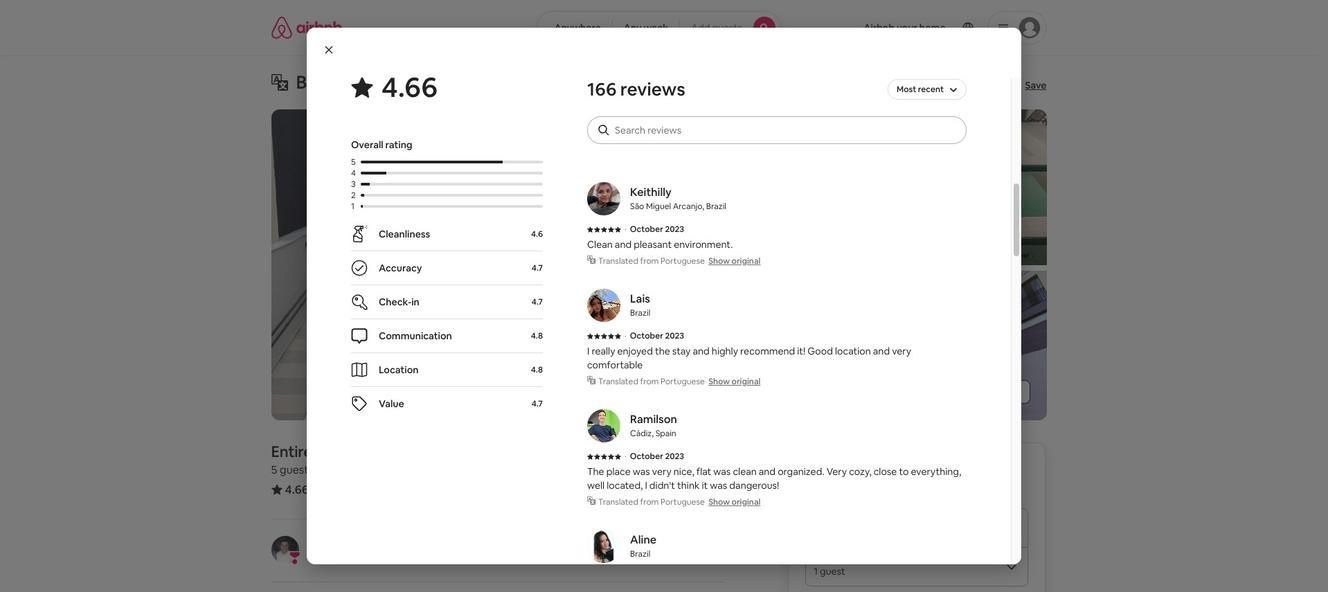 Task type: describe. For each thing, give the bounding box(es) containing it.
flat
[[697, 466, 712, 478]]

clean
[[588, 238, 613, 251]]

overall
[[351, 139, 384, 151]]

located,
[[607, 479, 643, 492]]

it
[[702, 479, 708, 492]]

ramilson
[[631, 412, 678, 427]]

portuguese for ramilson
[[661, 497, 705, 508]]

environment.
[[674, 238, 733, 251]]

lais brazil
[[631, 292, 651, 319]]

show for ramilson
[[709, 497, 730, 508]]

years
[[376, 553, 399, 565]]

from for ramilson
[[641, 497, 659, 508]]

place
[[607, 466, 631, 478]]

very inside the i really enjoyed the stay and highly recommend it! good location and very comfortable
[[893, 345, 912, 358]]

brazil inside entire loft in bom retiro, brazil 5 guests
[[443, 442, 481, 461]]

allianz
[[565, 71, 621, 94]]

all
[[975, 386, 985, 398]]

keithilly
[[631, 185, 672, 200]]

original for lais
[[732, 376, 761, 387]]

1 vertical spatial 4.66
[[285, 482, 309, 497]]

rating
[[386, 139, 413, 151]]

2 inside 4.66 dialog
[[351, 190, 356, 201]]

share
[[969, 79, 995, 91]]

accuracy
[[379, 262, 422, 274]]

2023 for ramilson
[[665, 451, 685, 462]]

it!
[[798, 345, 806, 358]]

4.6
[[531, 229, 543, 240]]

any
[[624, 21, 642, 34]]

lais
[[631, 292, 651, 306]]

translated from portuguese show original for ramilson
[[599, 497, 761, 508]]

guests inside button
[[713, 21, 742, 34]]

original for keithilly
[[732, 256, 761, 267]]

most
[[897, 84, 917, 95]]

cleanliness
[[379, 228, 430, 240]]

entire
[[271, 442, 312, 461]]

166
[[588, 78, 617, 101]]

piscina raiada. image
[[271, 109, 659, 421]]

portuguese for keithilly
[[661, 256, 705, 267]]

brazil inside keithilly são miguel arcanjo, brazil
[[706, 201, 727, 212]]

aline brazil
[[631, 533, 657, 560]]

spain
[[656, 428, 677, 439]]

expo
[[398, 71, 441, 94]]

show all photos
[[948, 386, 1020, 398]]

recent
[[919, 84, 944, 95]]

translated from portuguese show original for lais
[[599, 376, 761, 387]]

center
[[444, 71, 503, 94]]

host profile picture image
[[271, 536, 299, 564]]

brotas,
[[631, 80, 657, 91]]

to
[[900, 466, 909, 478]]

bom inside entire loft in bom retiro, brazil 5 guests
[[359, 442, 391, 461]]

well
[[588, 479, 605, 492]]

aline image
[[588, 530, 621, 563]]

show all photos button
[[920, 380, 1031, 404]]

cádiz,
[[631, 428, 654, 439]]

aline
[[631, 533, 657, 547]]

very
[[827, 466, 847, 478]]

5 inside 4.66 dialog
[[351, 157, 356, 168]]

anywhere button
[[537, 11, 613, 44]]

everything very clean and organized, good accommodation and location of the apartment.
[[588, 118, 938, 144]]

pleasant
[[634, 238, 672, 251]]

· october 2023 for lais
[[625, 330, 685, 342]]

keithilly são miguel arcanjo, brazil
[[631, 185, 727, 212]]

was right it on the bottom of the page
[[710, 479, 728, 492]]

keithilly image
[[588, 182, 621, 215]]

i inside the place was very nice, flat was clean and organized. very cozy, close to everything, well located, i didn't think it was dangerous!
[[645, 479, 648, 492]]

show original button for ramilson
[[709, 497, 761, 508]]

166 reviews
[[588, 78, 686, 101]]

october for ramilson
[[630, 451, 664, 462]]

reviews
[[621, 78, 686, 101]]

1 horizontal spatial 2
[[368, 553, 373, 565]]

and right "accommodation"
[[855, 118, 871, 130]]

são
[[631, 201, 645, 212]]

add guests button
[[680, 11, 781, 44]]

stay
[[673, 345, 691, 358]]

communication
[[379, 330, 452, 342]]

4.7 for accuracy
[[532, 263, 543, 274]]

show original button for lais
[[709, 376, 761, 387]]

clean inside the place was very nice, flat was clean and organized. very cozy, close to everything, well located, i didn't think it was dangerous!
[[733, 466, 757, 478]]

and inside the place was very nice, flat was clean and organized. very cozy, close to everything, well located, i didn't think it was dangerous!
[[759, 466, 776, 478]]

everything,
[[911, 466, 962, 478]]

dangerous!
[[730, 479, 780, 492]]

save button
[[1004, 73, 1053, 97]]

lais image
[[588, 289, 621, 322]]

anywhere
[[555, 21, 601, 34]]

5 inside entire loft in bom retiro, brazil 5 guests
[[271, 463, 277, 477]]

i inside the i really enjoyed the stay and highly recommend it! good location and very comfortable
[[588, 345, 590, 358]]

2023 for keithilly
[[665, 224, 685, 235]]

nice,
[[674, 466, 695, 478]]

photos
[[987, 386, 1020, 398]]

superhost
[[316, 553, 361, 565]]

sofá bi cama, acomoda duas pessoas. image
[[665, 271, 853, 421]]

taxes
[[862, 479, 886, 492]]

4.66 dialog
[[307, 28, 1022, 592]]

add guests
[[692, 21, 742, 34]]

4.7 for value
[[532, 398, 543, 409]]

piscina. image
[[665, 109, 853, 265]]

before
[[830, 479, 860, 492]]

from for lais
[[641, 376, 659, 387]]

retiro, inside entire loft in bom retiro, brazil 5 guests
[[394, 442, 440, 461]]

organized.
[[778, 466, 825, 478]]

4.8 for communication
[[531, 330, 543, 342]]

organized,
[[704, 118, 751, 130]]

check-
[[379, 296, 412, 308]]

very inside everything very clean and organized, good accommodation and location of the apartment.
[[638, 118, 657, 130]]

entire loft in bom retiro, brazil 5 guests
[[271, 442, 481, 477]]

translated for ramilson
[[599, 497, 639, 508]]

was up located,
[[633, 466, 650, 478]]

leo
[[631, 64, 650, 79]]

was right flat
[[714, 466, 731, 478]]

original for ramilson
[[732, 497, 761, 508]]

share button
[[947, 73, 1001, 97]]

0 vertical spatial retiro,
[[339, 71, 394, 94]]



Task type: locate. For each thing, give the bounding box(es) containing it.
· october 2023 for keithilly
[[625, 224, 685, 235]]

1 october from the top
[[630, 224, 664, 235]]

location right good
[[836, 345, 871, 358]]

guests right the 'add'
[[713, 21, 742, 34]]

show
[[709, 256, 730, 267], [709, 376, 730, 387], [948, 386, 973, 398], [709, 497, 730, 508]]

clean inside everything very clean and organized, good accommodation and location of the apartment.
[[659, 118, 683, 130]]

guests down entire
[[280, 463, 314, 477]]

1 horizontal spatial clean
[[733, 466, 757, 478]]

stadium.
[[625, 71, 700, 94]]

think
[[678, 479, 700, 492]]

4.66 up rating
[[382, 69, 438, 105]]

bom right automatically translated title: bom retiro, expo center norte, allianz stadium. "image" at left
[[296, 71, 335, 94]]

0 vertical spatial 5
[[351, 157, 356, 168]]

1 4.8 from the top
[[531, 330, 543, 342]]

0 vertical spatial 4.66
[[382, 69, 438, 105]]

2 vertical spatial 2023
[[665, 451, 685, 462]]

· october 2023 down the spain
[[625, 451, 685, 462]]

i left really
[[588, 345, 590, 358]]

loft
[[315, 442, 340, 461]]

guests
[[713, 21, 742, 34], [280, 463, 314, 477]]

most recent button
[[888, 78, 967, 101]]

original down the environment.
[[732, 256, 761, 267]]

translated from portuguese show original
[[599, 256, 761, 267], [599, 376, 761, 387], [599, 497, 761, 508]]

1 vertical spatial guests
[[280, 463, 314, 477]]

leo brotas, brazil
[[631, 64, 679, 91]]

0 horizontal spatial location
[[836, 345, 871, 358]]

october for keithilly
[[630, 224, 664, 235]]

3
[[351, 179, 356, 190]]

5 up 3
[[351, 157, 356, 168]]

4.8
[[531, 330, 543, 342], [531, 364, 543, 376]]

location left "of"
[[874, 118, 909, 130]]

1 vertical spatial 2
[[368, 553, 373, 565]]

clean up dangerous!
[[733, 466, 757, 478]]

apartment.
[[588, 132, 638, 144]]

leo image
[[588, 62, 621, 95], [588, 62, 621, 95]]

show down the environment.
[[709, 256, 730, 267]]

1 show original button from the top
[[709, 256, 761, 267]]

from for keithilly
[[641, 256, 659, 267]]

keithilly image
[[588, 182, 621, 215]]

None search field
[[537, 11, 781, 44]]

1 2023 from the top
[[665, 224, 685, 235]]

1 horizontal spatial in
[[412, 296, 420, 308]]

guests inside entire loft in bom retiro, brazil 5 guests
[[280, 463, 314, 477]]

3 show original button from the top
[[709, 497, 761, 508]]

2 vertical spatial translated from portuguese show original
[[599, 497, 761, 508]]

didn't
[[650, 479, 676, 492]]

translated down clean in the left top of the page
[[599, 256, 639, 267]]

bom right 'loft'
[[359, 442, 391, 461]]

0 horizontal spatial guests
[[280, 463, 314, 477]]

in inside 4.66 dialog
[[412, 296, 420, 308]]

2 vertical spatial show original button
[[709, 497, 761, 508]]

portuguese for lais
[[661, 376, 705, 387]]

i
[[588, 345, 590, 358], [645, 479, 648, 492]]

1 vertical spatial translated from portuguese show original
[[599, 376, 761, 387]]

0 vertical spatial 2
[[351, 190, 356, 201]]

accommodation
[[779, 118, 852, 130]]

i really enjoyed the stay and highly recommend it! good location and very comfortable
[[588, 345, 912, 371]]

show down flat
[[709, 497, 730, 508]]

translated down comfortable
[[599, 376, 639, 387]]

piscina deck molhado. image
[[859, 109, 1047, 265]]

5 down entire
[[271, 463, 277, 477]]

show for keithilly
[[709, 256, 730, 267]]

1 vertical spatial i
[[645, 479, 648, 492]]

Search reviews, Press 'Enter' to search text field
[[615, 123, 953, 137]]

and
[[685, 118, 702, 130], [855, 118, 871, 130], [615, 238, 632, 251], [693, 345, 710, 358], [874, 345, 890, 358], [759, 466, 776, 478]]

brazil inside leo brotas, brazil
[[659, 80, 679, 91]]

2 vertical spatial from
[[641, 497, 659, 508]]

1 vertical spatial clean
[[733, 466, 757, 478]]

bom retiro, expo center norte, allianz stadium.
[[296, 71, 700, 94]]

1 · october 2023 from the top
[[625, 224, 685, 235]]

0 horizontal spatial clean
[[659, 118, 683, 130]]

2023 up "clean and pleasant environment."
[[665, 224, 685, 235]]

show original button down the environment.
[[709, 256, 761, 267]]

portuguese down think
[[661, 497, 705, 508]]

1 horizontal spatial bom
[[359, 442, 391, 461]]

in inside entire loft in bom retiro, brazil 5 guests
[[343, 442, 356, 461]]

1 vertical spatial very
[[893, 345, 912, 358]]

value
[[379, 398, 404, 410]]

2 left years
[[368, 553, 373, 565]]

0 vertical spatial i
[[588, 345, 590, 358]]

and right stay
[[693, 345, 710, 358]]

· for lais
[[625, 330, 627, 342]]

· for keithilly
[[625, 224, 627, 235]]

4.66 down entire
[[285, 482, 309, 497]]

the
[[923, 118, 938, 130], [655, 345, 670, 358]]

2
[[351, 190, 356, 201], [368, 553, 373, 565]]

portuguese down the environment.
[[661, 256, 705, 267]]

portuguese down stay
[[661, 376, 705, 387]]

good
[[808, 345, 833, 358]]

1 horizontal spatial i
[[645, 479, 648, 492]]

3 translated from the top
[[599, 497, 639, 508]]

bom
[[296, 71, 335, 94], [359, 442, 391, 461]]

location inside the i really enjoyed the stay and highly recommend it! good location and very comfortable
[[836, 345, 871, 358]]

0 vertical spatial 4.8
[[531, 330, 543, 342]]

0 horizontal spatial 2
[[351, 190, 356, 201]]

4
[[351, 168, 356, 179]]

translated down located,
[[599, 497, 639, 508]]

automatically translated title: bom retiro, expo center norte, allianz stadium. image
[[271, 74, 288, 91]]

2 vertical spatial translated
[[599, 497, 639, 508]]

0 vertical spatial guests
[[713, 21, 742, 34]]

2023 up stay
[[665, 330, 685, 342]]

· october 2023 up pleasant
[[625, 224, 685, 235]]

from down didn't
[[641, 497, 659, 508]]

the left stay
[[655, 345, 670, 358]]

october for lais
[[630, 330, 664, 342]]

brazil
[[659, 80, 679, 91], [706, 201, 727, 212], [631, 308, 651, 319], [443, 442, 481, 461], [631, 549, 651, 560]]

4.66
[[382, 69, 438, 105], [285, 482, 309, 497]]

0 vertical spatial location
[[874, 118, 909, 130]]

show for lais
[[709, 376, 730, 387]]

none search field containing anywhere
[[537, 11, 781, 44]]

0 horizontal spatial bom
[[296, 71, 335, 94]]

1 original from the top
[[732, 256, 761, 267]]

0 horizontal spatial in
[[343, 442, 356, 461]]

most recent
[[897, 84, 944, 95]]

ramilson cádiz, spain
[[631, 412, 678, 439]]

1 horizontal spatial the
[[923, 118, 938, 130]]

3 portuguese from the top
[[661, 497, 705, 508]]

original down the i really enjoyed the stay and highly recommend it! good location and very comfortable
[[732, 376, 761, 387]]

3 october from the top
[[630, 451, 664, 462]]

very inside the place was very nice, flat was clean and organized. very cozy, close to everything, well located, i didn't think it was dangerous!
[[653, 466, 672, 478]]

1 vertical spatial october
[[630, 330, 664, 342]]

1 horizontal spatial location
[[874, 118, 909, 130]]

translated from portuguese show original down "clean and pleasant environment."
[[599, 256, 761, 267]]

show original button down dangerous!
[[709, 497, 761, 508]]

lais image
[[588, 289, 621, 322]]

2023
[[665, 224, 685, 235], [665, 330, 685, 342], [665, 451, 685, 462]]

2 from from the top
[[641, 376, 659, 387]]

1 from from the top
[[641, 256, 659, 267]]

original down dangerous!
[[732, 497, 761, 508]]

· october 2023 up the enjoyed
[[625, 330, 685, 342]]

0 vertical spatial very
[[638, 118, 657, 130]]

october up pleasant
[[630, 224, 664, 235]]

2 original from the top
[[732, 376, 761, 387]]

· for ramilson
[[625, 451, 627, 462]]

0 vertical spatial portuguese
[[661, 256, 705, 267]]

0 vertical spatial clean
[[659, 118, 683, 130]]

october down cádiz,
[[630, 451, 664, 462]]

1 vertical spatial from
[[641, 376, 659, 387]]

the inside the i really enjoyed the stay and highly recommend it! good location and very comfortable
[[655, 345, 670, 358]]

check-in
[[379, 296, 420, 308]]

3 4.7 from the top
[[532, 398, 543, 409]]

highly
[[712, 345, 739, 358]]

comfortable
[[588, 359, 643, 371]]

in up "communication"
[[412, 296, 420, 308]]

2 vertical spatial original
[[732, 497, 761, 508]]

1 vertical spatial the
[[655, 345, 670, 358]]

total
[[806, 479, 828, 492]]

4.66 inside dialog
[[382, 69, 438, 105]]

4.7 for check-in
[[532, 297, 543, 308]]

4.8 for location
[[531, 364, 543, 376]]

1 vertical spatial 2023
[[665, 330, 685, 342]]

very
[[638, 118, 657, 130], [893, 345, 912, 358], [653, 466, 672, 478]]

1 horizontal spatial 5
[[351, 157, 356, 168]]

show inside button
[[948, 386, 973, 398]]

close
[[874, 466, 897, 478]]

1 vertical spatial 4.8
[[531, 364, 543, 376]]

4.7
[[532, 263, 543, 274], [532, 297, 543, 308], [532, 398, 543, 409]]

0 horizontal spatial i
[[588, 345, 590, 358]]

from
[[641, 256, 659, 267], [641, 376, 659, 387], [641, 497, 659, 508]]

2023 up nice,
[[665, 451, 685, 462]]

translated from portuguese show original down think
[[599, 497, 761, 508]]

location
[[379, 364, 419, 376]]

superhost · 2 years hosting
[[316, 553, 435, 565]]

recommend
[[741, 345, 796, 358]]

any week button
[[612, 11, 681, 44]]

2 2023 from the top
[[665, 330, 685, 342]]

1 horizontal spatial guests
[[713, 21, 742, 34]]

1 vertical spatial 5
[[271, 463, 277, 477]]

0 horizontal spatial 5
[[271, 463, 277, 477]]

and up dangerous!
[[759, 466, 776, 478]]

2 vertical spatial · october 2023
[[625, 451, 685, 462]]

ramilson image
[[588, 409, 621, 443]]

2 4.7 from the top
[[532, 297, 543, 308]]

0 vertical spatial 2023
[[665, 224, 685, 235]]

show original button for keithilly
[[709, 256, 761, 267]]

3 original from the top
[[732, 497, 761, 508]]

1 vertical spatial in
[[343, 442, 356, 461]]

0 vertical spatial · october 2023
[[625, 224, 685, 235]]

0 vertical spatial from
[[641, 256, 659, 267]]

norte,
[[507, 71, 561, 94]]

2023 for lais
[[665, 330, 685, 342]]

location inside everything very clean and organized, good accommodation and location of the apartment.
[[874, 118, 909, 130]]

0 vertical spatial show original button
[[709, 256, 761, 267]]

2 down 4
[[351, 190, 356, 201]]

clean down reviews
[[659, 118, 683, 130]]

enjoyed
[[618, 345, 653, 358]]

3 translated from portuguese show original from the top
[[599, 497, 761, 508]]

2 · october 2023 from the top
[[625, 330, 685, 342]]

2 vertical spatial portuguese
[[661, 497, 705, 508]]

2 4.8 from the top
[[531, 364, 543, 376]]

in right 'loft'
[[343, 442, 356, 461]]

1 vertical spatial retiro,
[[394, 442, 440, 461]]

0 vertical spatial the
[[923, 118, 938, 130]]

3 from from the top
[[641, 497, 659, 508]]

0 vertical spatial original
[[732, 256, 761, 267]]

and right clean in the left top of the page
[[615, 238, 632, 251]]

·
[[625, 224, 627, 235], [625, 330, 627, 342], [625, 451, 627, 462], [364, 553, 366, 565]]

2 october from the top
[[630, 330, 664, 342]]

everything
[[588, 118, 636, 130]]

0 vertical spatial in
[[412, 296, 420, 308]]

1
[[351, 201, 355, 212]]

of
[[912, 118, 921, 130]]

3 · october 2023 from the top
[[625, 451, 685, 462]]

october up the enjoyed
[[630, 330, 664, 342]]

add
[[692, 21, 710, 34]]

miguel
[[646, 201, 672, 212]]

show left all
[[948, 386, 973, 398]]

1 translated from portuguese show original from the top
[[599, 256, 761, 267]]

2 vertical spatial october
[[630, 451, 664, 462]]

the right "of"
[[923, 118, 938, 130]]

show original button
[[709, 256, 761, 267], [709, 376, 761, 387], [709, 497, 761, 508]]

i left didn't
[[645, 479, 648, 492]]

2 vertical spatial very
[[653, 466, 672, 478]]

aline image
[[588, 530, 621, 563]]

0 vertical spatial translated from portuguese show original
[[599, 256, 761, 267]]

october
[[630, 224, 664, 235], [630, 330, 664, 342], [630, 451, 664, 462]]

translated for keithilly
[[599, 256, 639, 267]]

brazil inside aline brazil
[[631, 549, 651, 560]]

arcanjo,
[[673, 201, 705, 212]]

1 horizontal spatial 4.66
[[382, 69, 438, 105]]

$232 aud
[[878, 459, 950, 479]]

2 show original button from the top
[[709, 376, 761, 387]]

from down pleasant
[[641, 256, 659, 267]]

translated from portuguese show original down stay
[[599, 376, 761, 387]]

ramilson image
[[588, 409, 621, 443]]

0 vertical spatial translated
[[599, 256, 639, 267]]

bom retiro, expo center norte, allianz stadium. image 5 image
[[859, 271, 1047, 421]]

hosting
[[402, 553, 435, 565]]

translated
[[599, 256, 639, 267], [599, 376, 639, 387], [599, 497, 639, 508]]

0 horizontal spatial 4.66
[[285, 482, 309, 497]]

5
[[351, 157, 356, 168], [271, 463, 277, 477]]

and right good
[[874, 345, 890, 358]]

profile element
[[798, 0, 1047, 55]]

$351 aud
[[806, 459, 875, 479]]

1 vertical spatial translated
[[599, 376, 639, 387]]

show original button down the i really enjoyed the stay and highly recommend it! good location and very comfortable
[[709, 376, 761, 387]]

0 vertical spatial bom
[[296, 71, 335, 94]]

translated for lais
[[599, 376, 639, 387]]

1 portuguese from the top
[[661, 256, 705, 267]]

from down the enjoyed
[[641, 376, 659, 387]]

3 2023 from the top
[[665, 451, 685, 462]]

save
[[1026, 79, 1047, 91]]

2 translated from portuguese show original from the top
[[599, 376, 761, 387]]

2 translated from the top
[[599, 376, 639, 387]]

2 vertical spatial 4.7
[[532, 398, 543, 409]]

week
[[644, 21, 669, 34]]

0 vertical spatial 4.7
[[532, 263, 543, 274]]

2 portuguese from the top
[[661, 376, 705, 387]]

1 vertical spatial original
[[732, 376, 761, 387]]

0 vertical spatial october
[[630, 224, 664, 235]]

any week
[[624, 21, 669, 34]]

and left "organized,"
[[685, 118, 702, 130]]

1 vertical spatial · october 2023
[[625, 330, 685, 342]]

retiro, left expo
[[339, 71, 394, 94]]

show down highly
[[709, 376, 730, 387]]

1 vertical spatial portuguese
[[661, 376, 705, 387]]

the
[[588, 466, 605, 478]]

retiro, down value
[[394, 442, 440, 461]]

portuguese
[[661, 256, 705, 267], [661, 376, 705, 387], [661, 497, 705, 508]]

the place was very nice, flat was clean and organized. very cozy, close to everything, well located, i didn't think it was dangerous!
[[588, 466, 962, 492]]

1 vertical spatial 4.7
[[532, 297, 543, 308]]

1 vertical spatial show original button
[[709, 376, 761, 387]]

clean and pleasant environment.
[[588, 238, 733, 251]]

1 vertical spatial location
[[836, 345, 871, 358]]

1 vertical spatial bom
[[359, 442, 391, 461]]

1 translated from the top
[[599, 256, 639, 267]]

translated from portuguese show original for keithilly
[[599, 256, 761, 267]]

· october 2023 for ramilson
[[625, 451, 685, 462]]

1 4.7 from the top
[[532, 263, 543, 274]]

the inside everything very clean and organized, good accommodation and location of the apartment.
[[923, 118, 938, 130]]

0 horizontal spatial the
[[655, 345, 670, 358]]



Task type: vqa. For each thing, say whether or not it's contained in the screenshot.


